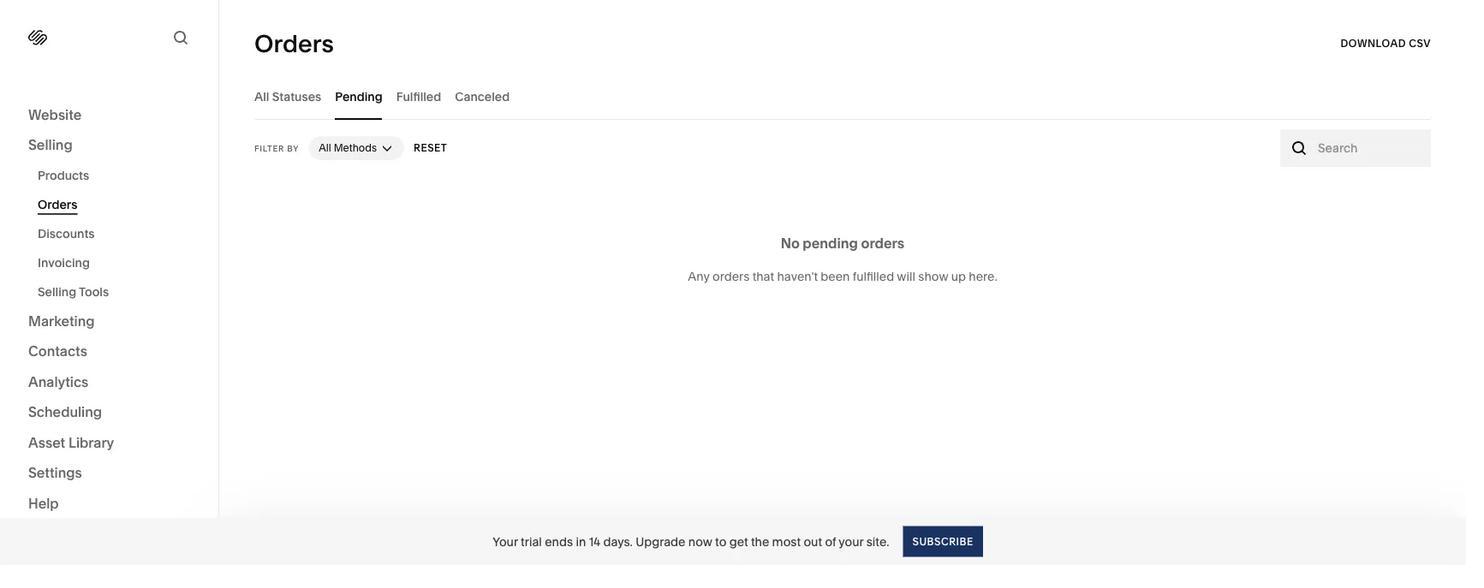 Task type: vqa. For each thing, say whether or not it's contained in the screenshot.
and
no



Task type: describe. For each thing, give the bounding box(es) containing it.
settings link
[[28, 464, 190, 484]]

out
[[804, 535, 823, 549]]

fulfilled button
[[396, 73, 441, 120]]

1 horizontal spatial orders
[[862, 235, 905, 252]]

no pending orders
[[781, 235, 905, 252]]

to
[[716, 535, 727, 549]]

pending button
[[335, 73, 383, 120]]

selling link
[[28, 136, 190, 156]]

download
[[1341, 37, 1407, 50]]

site.
[[867, 535, 890, 549]]

any
[[688, 269, 710, 284]]

all statuses
[[254, 89, 322, 104]]

tab list containing all statuses
[[254, 73, 1432, 120]]

filter
[[254, 143, 285, 153]]

all statuses button
[[254, 73, 322, 120]]

marketing link
[[28, 312, 190, 332]]

haven't
[[778, 269, 818, 284]]

selling tools
[[38, 285, 109, 299]]

the
[[751, 535, 770, 549]]

fulfilled
[[396, 89, 441, 104]]

no
[[781, 235, 800, 252]]

analytics
[[28, 374, 88, 390]]

products link
[[38, 161, 200, 190]]

reset
[[414, 142, 448, 154]]

methods
[[334, 142, 377, 154]]

your trial ends in 14 days. upgrade now to get the most out of your site.
[[493, 535, 890, 549]]

of
[[825, 535, 837, 549]]

ends
[[545, 535, 573, 549]]

help
[[28, 495, 59, 512]]

statuses
[[272, 89, 322, 104]]

selling for selling
[[28, 137, 73, 153]]

reset button
[[414, 133, 448, 164]]

products
[[38, 168, 89, 183]]

subscribe button
[[904, 527, 983, 557]]

all methods button
[[309, 136, 404, 160]]

0 horizontal spatial orders
[[38, 198, 77, 212]]

contacts
[[28, 343, 87, 360]]

pending
[[803, 235, 859, 252]]

14
[[589, 535, 601, 549]]

by
[[287, 143, 299, 153]]

0 horizontal spatial orders
[[713, 269, 750, 284]]

your
[[839, 535, 864, 549]]

that
[[753, 269, 775, 284]]

get
[[730, 535, 748, 549]]

up
[[952, 269, 967, 284]]

trial
[[521, 535, 542, 549]]

0 vertical spatial orders
[[254, 29, 334, 58]]

website
[[28, 106, 82, 123]]

asset library link
[[28, 434, 190, 454]]

invoicing link
[[38, 248, 200, 278]]

subscribe
[[913, 536, 974, 548]]

your
[[493, 535, 518, 549]]

discounts link
[[38, 219, 200, 248]]

been
[[821, 269, 850, 284]]



Task type: locate. For each thing, give the bounding box(es) containing it.
1 vertical spatial selling
[[38, 285, 76, 299]]

selling for selling tools
[[38, 285, 76, 299]]

0 horizontal spatial all
[[254, 89, 269, 104]]

canceled button
[[455, 73, 510, 120]]

all
[[254, 89, 269, 104], [319, 142, 331, 154]]

orders
[[862, 235, 905, 252], [713, 269, 750, 284]]

selling
[[28, 137, 73, 153], [38, 285, 76, 299]]

show
[[919, 269, 949, 284]]

orders link
[[38, 190, 200, 219]]

asset library
[[28, 434, 114, 451]]

invoicing
[[38, 256, 90, 270]]

asset
[[28, 434, 65, 451]]

0 vertical spatial orders
[[862, 235, 905, 252]]

website link
[[28, 105, 190, 126]]

selling tools link
[[38, 278, 200, 307]]

pending
[[335, 89, 383, 104]]

contacts link
[[28, 342, 190, 362]]

help link
[[28, 494, 59, 513]]

most
[[773, 535, 801, 549]]

days.
[[604, 535, 633, 549]]

now
[[689, 535, 713, 549]]

download csv button
[[1341, 28, 1432, 59]]

selling down website
[[28, 137, 73, 153]]

1 vertical spatial all
[[319, 142, 331, 154]]

orders up statuses
[[254, 29, 334, 58]]

all methods
[[319, 142, 377, 154]]

all for all statuses
[[254, 89, 269, 104]]

download csv
[[1341, 37, 1432, 50]]

selling up marketing
[[38, 285, 76, 299]]

will
[[897, 269, 916, 284]]

1 vertical spatial orders
[[38, 198, 77, 212]]

library
[[69, 434, 114, 451]]

discounts
[[38, 227, 95, 241]]

in
[[576, 535, 586, 549]]

upgrade
[[636, 535, 686, 549]]

orders up fulfilled
[[862, 235, 905, 252]]

all left statuses
[[254, 89, 269, 104]]

all for all methods
[[319, 142, 331, 154]]

csv
[[1410, 37, 1432, 50]]

tab list
[[254, 73, 1432, 120]]

analytics link
[[28, 373, 190, 393]]

1 horizontal spatial all
[[319, 142, 331, 154]]

1 horizontal spatial orders
[[254, 29, 334, 58]]

1 vertical spatial orders
[[713, 269, 750, 284]]

orders
[[254, 29, 334, 58], [38, 198, 77, 212]]

fulfilled
[[853, 269, 895, 284]]

settings
[[28, 465, 82, 482]]

any orders that haven't been fulfilled will show up here.
[[688, 269, 998, 284]]

here.
[[969, 269, 998, 284]]

orders down products at the top of the page
[[38, 198, 77, 212]]

all left the methods
[[319, 142, 331, 154]]

scheduling
[[28, 404, 102, 421]]

orders right any
[[713, 269, 750, 284]]

marketing
[[28, 313, 95, 329]]

filter by
[[254, 143, 299, 153]]

tools
[[79, 285, 109, 299]]

all inside tab list
[[254, 89, 269, 104]]

canceled
[[455, 89, 510, 104]]

0 vertical spatial selling
[[28, 137, 73, 153]]

scheduling link
[[28, 403, 190, 423]]

0 vertical spatial all
[[254, 89, 269, 104]]

Search field
[[1319, 139, 1422, 158]]



